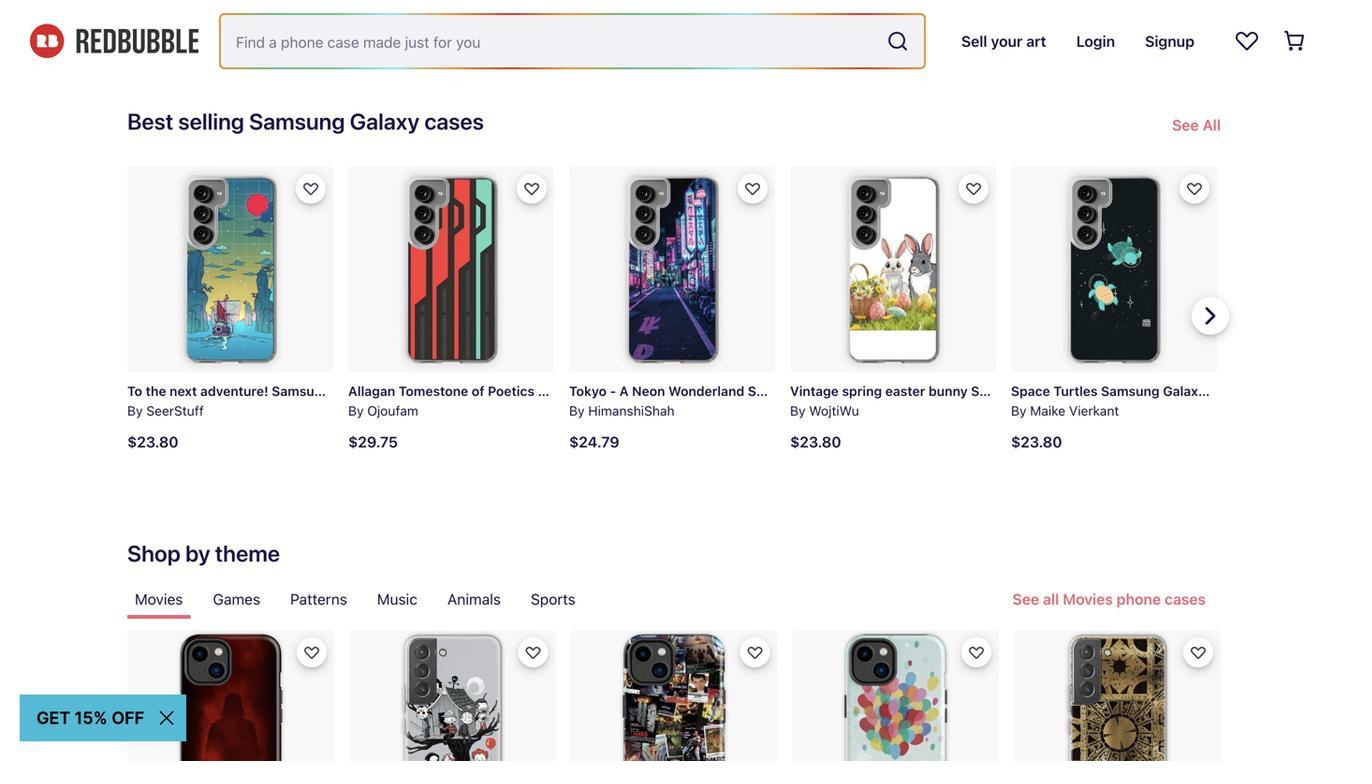 Task type: describe. For each thing, give the bounding box(es) containing it.
samsung inside the to the next adventure! samsung galaxy soft case by seerstuff
[[272, 384, 330, 399]]

bunny
[[929, 384, 968, 399]]

tokyo
[[569, 384, 607, 399]]

shop
[[127, 540, 181, 567]]

poetics
[[488, 384, 535, 399]]

animals link
[[440, 580, 508, 619]]

best selling samsung galaxy cases
[[127, 108, 484, 134]]

himanshishah
[[588, 403, 675, 418]]

movies
[[135, 591, 183, 608]]

ojoufam
[[367, 403, 418, 418]]

allagan
[[348, 384, 395, 399]]

vintage spring easter bunny  samsung galaxy soft case by wojtiwu
[[790, 384, 1140, 418]]

by for by ojoufam
[[348, 403, 364, 418]]

tomestone
[[399, 384, 468, 399]]

galaxy inside space turtles samsung galaxy soft case by maike vierkant
[[1163, 384, 1206, 399]]

soft for allagan tomestone of poetics samsung galaxy soft case by ojoufam
[[646, 384, 672, 399]]

movies link
[[127, 580, 190, 619]]

$24.79
[[569, 433, 619, 451]]

sports
[[531, 591, 576, 608]]

games link
[[205, 580, 268, 619]]

vierkant
[[1069, 403, 1119, 418]]

soft for vintage spring easter bunny  samsung galaxy soft case by wojtiwu
[[1079, 384, 1106, 399]]

by for by seerstuff
[[127, 403, 143, 418]]

galaxy inside the allagan tomestone of poetics samsung galaxy soft case by ojoufam
[[600, 384, 643, 399]]

galaxy inside tokyo - a neon wonderland  samsung galaxy soft case by himanshishah
[[810, 384, 853, 399]]

by for by wojtiwu
[[790, 403, 806, 418]]

the
[[146, 384, 166, 399]]

space turtles samsung galaxy soft case by maike vierkant
[[1011, 384, 1270, 418]]

soft inside tokyo - a neon wonderland  samsung galaxy soft case by himanshishah
[[856, 384, 882, 399]]

maike
[[1030, 403, 1066, 418]]

soft inside space turtles samsung galaxy soft case by maike vierkant
[[1209, 384, 1236, 399]]

by inside tokyo - a neon wonderland  samsung galaxy soft case by himanshishah
[[569, 403, 585, 418]]

redbubble logo image
[[30, 24, 198, 58]]



Task type: vqa. For each thing, say whether or not it's contained in the screenshot.
Galaxy in the Tokyo - A Neon Wonderland  Samsung Galaxy Soft Case By HimanshiShah
yes



Task type: locate. For each thing, give the bounding box(es) containing it.
2 $23.80 from the left
[[790, 433, 841, 451]]

easter
[[885, 384, 925, 399]]

$23.80 down maike
[[1011, 433, 1062, 451]]

case
[[410, 384, 441, 399], [676, 384, 707, 399], [886, 384, 917, 399], [1109, 384, 1140, 399], [1239, 384, 1270, 399]]

4 soft from the left
[[1079, 384, 1106, 399]]

5 case from the left
[[1239, 384, 1270, 399]]

soft
[[380, 384, 406, 399], [646, 384, 672, 399], [856, 384, 882, 399], [1079, 384, 1106, 399], [1209, 384, 1236, 399]]

samsung right bunny
[[971, 384, 1030, 399]]

1 $23.80 from the left
[[127, 433, 178, 451]]

None field
[[221, 15, 924, 67]]

animals
[[447, 591, 501, 608]]

shop by theme
[[127, 540, 280, 567]]

case inside space turtles samsung galaxy soft case by maike vierkant
[[1239, 384, 1270, 399]]

2 case from the left
[[676, 384, 707, 399]]

samsung inside space turtles samsung galaxy soft case by maike vierkant
[[1101, 384, 1160, 399]]

case inside the to the next adventure! samsung galaxy soft case by seerstuff
[[410, 384, 441, 399]]

2 horizontal spatial $23.80
[[1011, 433, 1062, 451]]

by inside the allagan tomestone of poetics samsung galaxy soft case by ojoufam
[[348, 403, 364, 418]]

1 case from the left
[[410, 384, 441, 399]]

case inside vintage spring easter bunny  samsung galaxy soft case by wojtiwu
[[1109, 384, 1140, 399]]

soft inside the allagan tomestone of poetics samsung galaxy soft case by ojoufam
[[646, 384, 672, 399]]

tokyo - a neon wonderland  samsung galaxy soft case by himanshishah
[[569, 384, 917, 418]]

case for to the next adventure! samsung galaxy soft case by seerstuff
[[410, 384, 441, 399]]

3 soft from the left
[[856, 384, 882, 399]]

allagan tomestone of poetics samsung galaxy soft case by ojoufam
[[348, 384, 707, 418]]

to the next adventure! samsung galaxy soft case by seerstuff
[[127, 384, 441, 418]]

samsung right selling
[[249, 108, 345, 134]]

$23.80
[[127, 433, 178, 451], [790, 433, 841, 451], [1011, 433, 1062, 451]]

seerstuff
[[146, 403, 204, 418]]

1 horizontal spatial $23.80
[[790, 433, 841, 451]]

sports link
[[523, 580, 583, 619]]

3 $23.80 from the left
[[1011, 433, 1062, 451]]

to
[[127, 384, 142, 399]]

by down allagan
[[348, 403, 364, 418]]

next
[[170, 384, 197, 399]]

galaxy inside vintage spring easter bunny  samsung galaxy soft case by wojtiwu
[[1033, 384, 1076, 399]]

games
[[213, 591, 260, 608]]

wonderland
[[669, 384, 745, 399]]

by inside space turtles samsung galaxy soft case by maike vierkant
[[1011, 403, 1027, 418]]

by down space on the bottom
[[1011, 403, 1027, 418]]

by inside the to the next adventure! samsung galaxy soft case by seerstuff
[[127, 403, 143, 418]]

5 by from the left
[[1011, 403, 1027, 418]]

1 soft from the left
[[380, 384, 406, 399]]

turtles
[[1054, 384, 1098, 399]]

samsung right adventure!
[[272, 384, 330, 399]]

case inside tokyo - a neon wonderland  samsung galaxy soft case by himanshishah
[[886, 384, 917, 399]]

adventure!
[[200, 384, 268, 399]]

0 horizontal spatial $23.80
[[127, 433, 178, 451]]

3 by from the left
[[569, 403, 585, 418]]

samsung inside tokyo - a neon wonderland  samsung galaxy soft case by himanshishah
[[748, 384, 807, 399]]

soft inside vintage spring easter bunny  samsung galaxy soft case by wojtiwu
[[1079, 384, 1106, 399]]

theme
[[215, 540, 280, 567]]

patterns
[[290, 591, 347, 608]]

samsung left -
[[538, 384, 597, 399]]

galaxy
[[350, 108, 420, 134], [334, 384, 376, 399], [600, 384, 643, 399], [810, 384, 853, 399], [1033, 384, 1076, 399], [1163, 384, 1206, 399]]

case for vintage spring easter bunny  samsung galaxy soft case by wojtiwu
[[1109, 384, 1140, 399]]

by
[[185, 540, 210, 567]]

2 soft from the left
[[646, 384, 672, 399]]

spring
[[842, 384, 882, 399]]

-
[[610, 384, 616, 399]]

$23.80 down seerstuff
[[127, 433, 178, 451]]

galaxy inside the to the next adventure! samsung galaxy soft case by seerstuff
[[334, 384, 376, 399]]

5 soft from the left
[[1209, 384, 1236, 399]]

by down vintage
[[790, 403, 806, 418]]

4 case from the left
[[1109, 384, 1140, 399]]

4 by from the left
[[790, 403, 806, 418]]

samsung inside the allagan tomestone of poetics samsung galaxy soft case by ojoufam
[[538, 384, 597, 399]]

music
[[377, 591, 417, 608]]

of
[[472, 384, 485, 399]]

wojtiwu
[[809, 403, 859, 418]]

3 case from the left
[[886, 384, 917, 399]]

samsung inside vintage spring easter bunny  samsung galaxy soft case by wojtiwu
[[971, 384, 1030, 399]]

2 by from the left
[[348, 403, 364, 418]]

$23.80 for seerstuff
[[127, 433, 178, 451]]

cases
[[424, 108, 484, 134]]

a
[[620, 384, 629, 399]]

neon
[[632, 384, 665, 399]]

by
[[127, 403, 143, 418], [348, 403, 364, 418], [569, 403, 585, 418], [790, 403, 806, 418], [1011, 403, 1027, 418]]

samsung right wonderland
[[748, 384, 807, 399]]

1 by from the left
[[127, 403, 143, 418]]

samsung up vierkant
[[1101, 384, 1160, 399]]

selling
[[178, 108, 244, 134]]

soft for to the next adventure! samsung galaxy soft case by seerstuff
[[380, 384, 406, 399]]

patterns link
[[283, 580, 355, 619]]

by down the to
[[127, 403, 143, 418]]

samsung
[[249, 108, 345, 134], [272, 384, 330, 399], [538, 384, 597, 399], [748, 384, 807, 399], [971, 384, 1030, 399], [1101, 384, 1160, 399]]

$23.80 for wojtiwu
[[790, 433, 841, 451]]

Search term search field
[[221, 15, 879, 67]]

case inside the allagan tomestone of poetics samsung galaxy soft case by ojoufam
[[676, 384, 707, 399]]

$23.80 down wojtiwu
[[790, 433, 841, 451]]

space
[[1011, 384, 1050, 399]]

vintage
[[790, 384, 839, 399]]

case for allagan tomestone of poetics samsung galaxy soft case by ojoufam
[[676, 384, 707, 399]]

best
[[127, 108, 173, 134]]

music link
[[370, 580, 425, 619]]

by inside vintage spring easter bunny  samsung galaxy soft case by wojtiwu
[[790, 403, 806, 418]]

by down tokyo
[[569, 403, 585, 418]]

soft inside the to the next adventure! samsung galaxy soft case by seerstuff
[[380, 384, 406, 399]]

$29.75
[[348, 433, 398, 451]]



